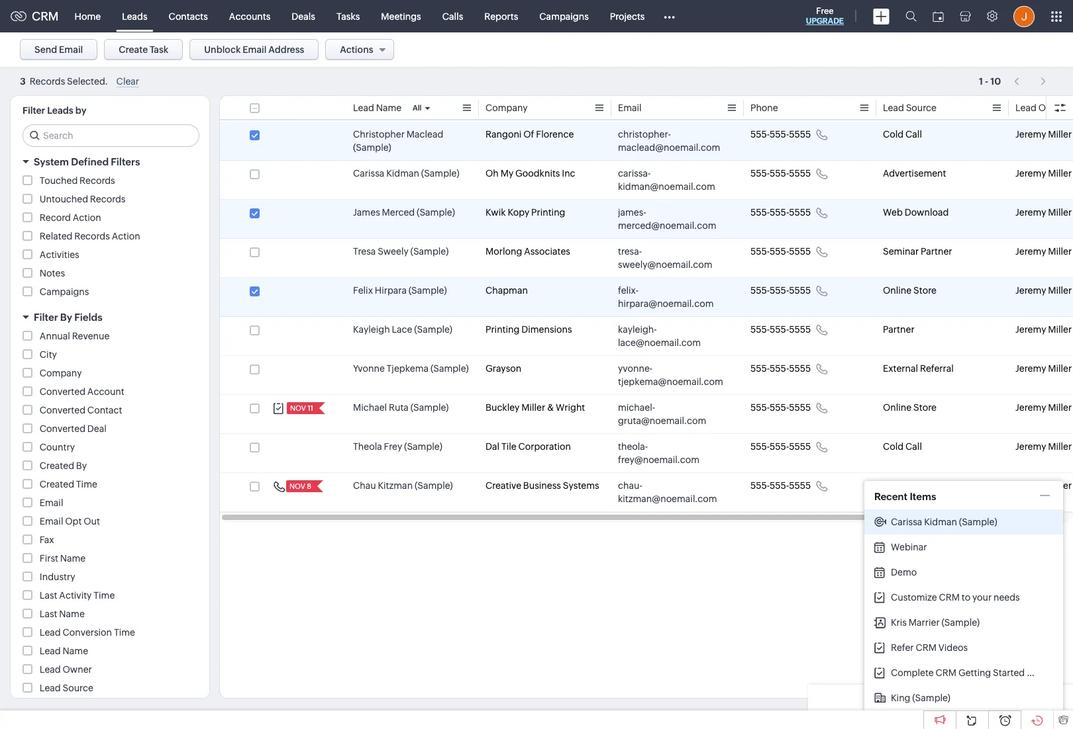 Task type: vqa. For each thing, say whether or not it's contained in the screenshot.
Company to the bottom
yes



Task type: locate. For each thing, give the bounding box(es) containing it.
company down city
[[40, 368, 82, 379]]

projects
[[610, 11, 645, 22]]

campaigns
[[539, 11, 589, 22], [40, 287, 89, 297]]

jeremy miller for michael- gruta@noemail.com
[[1015, 403, 1072, 413]]

0 vertical spatial partner
[[921, 246, 952, 257]]

created down created by
[[40, 480, 74, 490]]

filter leads by
[[23, 105, 86, 116]]

jeremy miller for james- merced@noemail.com
[[1015, 207, 1072, 218]]

555-555-5555 for theola- frey@noemail.com
[[751, 442, 811, 452]]

carissa kidman (sample) up webinar link
[[891, 517, 997, 528]]

email inside button
[[59, 44, 83, 55]]

1 5555 from the top
[[789, 129, 811, 140]]

9 jeremy from the top
[[1015, 442, 1046, 452]]

online store for michael- gruta@noemail.com
[[883, 403, 937, 413]]

cold
[[883, 129, 904, 140], [883, 442, 904, 452]]

of
[[523, 129, 534, 140]]

untouched records
[[40, 194, 125, 205]]

555-555-5555 for kayleigh- lace@noemail.com
[[751, 325, 811, 335]]

nov left 11
[[290, 405, 306, 413]]

1 vertical spatial lead owner
[[40, 665, 92, 676]]

1 horizontal spatial lead name
[[353, 103, 402, 113]]

lead name up christopher
[[353, 103, 402, 113]]

0 horizontal spatial lead owner
[[40, 665, 92, 676]]

555-
[[751, 129, 770, 140], [770, 129, 789, 140], [751, 168, 770, 179], [770, 168, 789, 179], [751, 207, 770, 218], [770, 207, 789, 218], [751, 246, 770, 257], [770, 246, 789, 257], [751, 286, 770, 296], [770, 286, 789, 296], [751, 325, 770, 335], [770, 325, 789, 335], [751, 364, 770, 374], [770, 364, 789, 374], [751, 403, 770, 413], [770, 403, 789, 413], [751, 442, 770, 452], [770, 442, 789, 452], [751, 481, 770, 492], [770, 481, 789, 492]]

filter down 3
[[23, 105, 45, 116]]

2 last from the top
[[40, 609, 57, 620]]

1 last from the top
[[40, 591, 57, 601]]

leads left by
[[47, 105, 73, 116]]

0 vertical spatial filter
[[23, 105, 45, 116]]

store down seminar partner
[[913, 286, 937, 296]]

miller for chau- kitzman@noemail.com
[[1048, 481, 1072, 492]]

tresa-
[[618, 246, 642, 257]]

10 jeremy from the top
[[1015, 481, 1046, 492]]

yvonne tjepkema (sample)
[[353, 364, 469, 374]]

michael- gruta@noemail.com
[[618, 403, 706, 427]]

dal
[[486, 442, 500, 452]]

theola frey (sample) link
[[353, 441, 442, 454]]

0 horizontal spatial source
[[63, 684, 93, 694]]

(sample) for creative business systems
[[415, 481, 453, 492]]

0 vertical spatial records
[[80, 176, 115, 186]]

opt
[[65, 517, 82, 527]]

miller for christopher- maclead@noemail.com
[[1048, 129, 1072, 140]]

hirpara@noemail.com
[[618, 299, 714, 309]]

kris
[[891, 618, 907, 629]]

crm for refer
[[916, 643, 937, 654]]

1 vertical spatial call
[[906, 442, 922, 452]]

7 jeremy from the top
[[1015, 364, 1046, 374]]

5555 for michael- gruta@noemail.com
[[789, 403, 811, 413]]

record
[[40, 213, 71, 223]]

by inside filter by fields dropdown button
[[60, 312, 72, 323]]

advertisement up webinar
[[883, 481, 946, 492]]

1 horizontal spatial lead owner
[[1015, 103, 1068, 113]]

jeremy miller for theola- frey@noemail.com
[[1015, 442, 1072, 452]]

1 vertical spatial source
[[63, 684, 93, 694]]

carissa up webinar
[[891, 517, 922, 528]]

8 jeremy miller from the top
[[1015, 403, 1072, 413]]

1 horizontal spatial campaigns
[[539, 11, 589, 22]]

upgrade
[[806, 17, 844, 26]]

2 cold from the top
[[883, 442, 904, 452]]

store down external referral
[[913, 403, 937, 413]]

florence
[[536, 129, 574, 140]]

carissa kidman (sample) down christopher maclead (sample) link
[[353, 168, 459, 179]]

1 horizontal spatial kidman
[[924, 517, 957, 528]]

tasks link
[[326, 0, 370, 32]]

3 555-555-5555 from the top
[[751, 207, 811, 218]]

3 5555 from the top
[[789, 207, 811, 218]]

jeremy miller for felix- hirpara@noemail.com
[[1015, 286, 1072, 296]]

printing
[[531, 207, 565, 218], [486, 325, 520, 335]]

christopher-
[[618, 129, 671, 140]]

0 horizontal spatial company
[[40, 368, 82, 379]]

2 online from the top
[[883, 403, 912, 413]]

last activity time
[[40, 591, 115, 601]]

nov for chau
[[289, 483, 305, 491]]

(sample) for dal tile corporation
[[404, 442, 442, 452]]

campaigns down notes
[[40, 287, 89, 297]]

records for untouched
[[90, 194, 125, 205]]

0 horizontal spatial leads
[[47, 105, 73, 116]]

(sample) inside 'kayleigh lace (sample)' link
[[414, 325, 452, 335]]

1 vertical spatial by
[[76, 461, 87, 472]]

0 horizontal spatial lead source
[[40, 684, 93, 694]]

1 horizontal spatial carissa kidman (sample) link
[[874, 517, 1053, 529]]

2 jeremy from the top
[[1015, 168, 1046, 179]]

by up created time
[[76, 461, 87, 472]]

to
[[962, 593, 971, 603]]

email left 'address'
[[243, 44, 267, 55]]

1 555-555-5555 from the top
[[751, 129, 811, 140]]

filter up annual
[[34, 312, 58, 323]]

2 cold call from the top
[[883, 442, 922, 452]]

2 555-555-5555 from the top
[[751, 168, 811, 179]]

felix-
[[618, 286, 639, 296]]

account
[[87, 387, 124, 397]]

1 horizontal spatial printing
[[531, 207, 565, 218]]

kitzman
[[378, 481, 413, 492]]

5555 for felix- hirpara@noemail.com
[[789, 286, 811, 296]]

campaigns right 'reports'
[[539, 11, 589, 22]]

unblock
[[204, 44, 241, 55]]

1 created from the top
[[40, 461, 74, 472]]

9 jeremy miller from the top
[[1015, 442, 1072, 452]]

3 jeremy from the top
[[1015, 207, 1046, 218]]

1 vertical spatial created
[[40, 480, 74, 490]]

0 vertical spatial last
[[40, 591, 57, 601]]

1 store from the top
[[913, 286, 937, 296]]

kwik kopy printing
[[486, 207, 565, 218]]

4 jeremy from the top
[[1015, 246, 1046, 257]]

(sample) for oh my goodknits inc
[[421, 168, 459, 179]]

0 vertical spatial cold call
[[883, 129, 922, 140]]

printing up grayson
[[486, 325, 520, 335]]

0 horizontal spatial campaigns
[[40, 287, 89, 297]]

row group
[[220, 122, 1073, 513]]

10 5555 from the top
[[789, 481, 811, 492]]

name down conversion
[[63, 647, 88, 657]]

nov 11 link
[[287, 403, 315, 415]]

revenue
[[72, 331, 110, 342]]

0 horizontal spatial lead name
[[40, 647, 88, 657]]

partner
[[921, 246, 952, 257], [883, 325, 915, 335]]

5555 for chau- kitzman@noemail.com
[[789, 481, 811, 492]]

6 5555 from the top
[[789, 325, 811, 335]]

7 5555 from the top
[[789, 364, 811, 374]]

1 vertical spatial carissa kidman (sample)
[[891, 517, 997, 528]]

3 converted from the top
[[40, 424, 85, 435]]

0 vertical spatial call
[[906, 129, 922, 140]]

seminar
[[883, 246, 919, 257]]

time for conversion
[[114, 628, 135, 639]]

wright
[[556, 403, 585, 413]]

jeremy for chau- kitzman@noemail.com
[[1015, 481, 1046, 492]]

felix
[[353, 286, 373, 296]]

1 vertical spatial cold call
[[883, 442, 922, 452]]

10 555-555-5555 from the top
[[751, 481, 811, 492]]

frey@noemail.com
[[618, 455, 700, 466]]

(sample) inside theola frey (sample) link
[[404, 442, 442, 452]]

0 horizontal spatial action
[[73, 213, 101, 223]]

theola
[[353, 442, 382, 452]]

5 jeremy miller from the top
[[1015, 286, 1072, 296]]

0 vertical spatial store
[[913, 286, 937, 296]]

2 vertical spatial converted
[[40, 424, 85, 435]]

0 vertical spatial advertisement
[[883, 168, 946, 179]]

email right "send" in the left top of the page
[[59, 44, 83, 55]]

5 5555 from the top
[[789, 286, 811, 296]]

1 vertical spatial partner
[[883, 325, 915, 335]]

corporation
[[518, 442, 571, 452]]

1 horizontal spatial carissa
[[891, 517, 922, 528]]

1 vertical spatial advertisement
[[883, 481, 946, 492]]

filter for filter by fields
[[34, 312, 58, 323]]

8 jeremy from the top
[[1015, 403, 1046, 413]]

1 vertical spatial online
[[883, 403, 912, 413]]

filters
[[111, 156, 140, 168]]

time right conversion
[[114, 628, 135, 639]]

4 555-555-5555 from the top
[[751, 246, 811, 257]]

crm right refer
[[916, 643, 937, 654]]

7 jeremy miller from the top
[[1015, 364, 1072, 374]]

1 horizontal spatial source
[[906, 103, 937, 113]]

tile
[[501, 442, 516, 452]]

created down country
[[40, 461, 74, 472]]

1 horizontal spatial company
[[486, 103, 528, 113]]

miller for felix- hirpara@noemail.com
[[1048, 286, 1072, 296]]

sweely
[[378, 246, 409, 257]]

crm for complete
[[936, 668, 957, 679]]

5 jeremy from the top
[[1015, 286, 1046, 296]]

5555 for tresa- sweely@noemail.com
[[789, 246, 811, 257]]

partner up external
[[883, 325, 915, 335]]

records down defined
[[80, 176, 115, 186]]

merced
[[382, 207, 415, 218]]

crm up in
[[936, 668, 957, 679]]

0 vertical spatial carissa kidman (sample)
[[353, 168, 459, 179]]

close image
[[1037, 493, 1053, 503]]

6 555-555-5555 from the top
[[751, 325, 811, 335]]

rangoni
[[486, 129, 522, 140]]

1 call from the top
[[906, 129, 922, 140]]

filter for filter leads by
[[23, 105, 45, 116]]

printing right kopy
[[531, 207, 565, 218]]

partner right seminar
[[921, 246, 952, 257]]

8 555-555-5555 from the top
[[751, 403, 811, 413]]

0 vertical spatial campaigns
[[539, 11, 589, 22]]

5555 for kayleigh- lace@noemail.com
[[789, 325, 811, 335]]

michael ruta (sample) link
[[353, 401, 449, 415]]

1 vertical spatial action
[[112, 231, 140, 242]]

10 jeremy miller from the top
[[1015, 481, 1072, 492]]

1 vertical spatial lead name
[[40, 647, 88, 657]]

0 vertical spatial created
[[40, 461, 74, 472]]

0 vertical spatial converted
[[40, 387, 85, 397]]

your
[[972, 593, 992, 603]]

jeremy for felix- hirpara@noemail.com
[[1015, 286, 1046, 296]]

0 vertical spatial carissa kidman (sample) link
[[353, 167, 459, 180]]

1 vertical spatial cold
[[883, 442, 904, 452]]

0 vertical spatial source
[[906, 103, 937, 113]]

8 5555 from the top
[[789, 403, 811, 413]]

1 horizontal spatial by
[[76, 461, 87, 472]]

online down external
[[883, 403, 912, 413]]

2 store from the top
[[913, 403, 937, 413]]

1 cold call from the top
[[883, 129, 922, 140]]

theola- frey@noemail.com
[[618, 442, 700, 466]]

(sample) inside felix hirpara (sample) link
[[409, 286, 447, 296]]

create
[[119, 44, 148, 55]]

printing dimensions
[[486, 325, 572, 335]]

1 vertical spatial printing
[[486, 325, 520, 335]]

time right activity
[[94, 591, 115, 601]]

oh my goodknits inc
[[486, 168, 575, 179]]

online
[[883, 286, 912, 296], [883, 403, 912, 413]]

0 vertical spatial online store
[[883, 286, 937, 296]]

7 555-555-5555 from the top
[[751, 364, 811, 374]]

5555 for carissa- kidman@noemail.com
[[789, 168, 811, 179]]

chau-
[[618, 481, 642, 492]]

(sample) inside the yvonne tjepkema (sample) link
[[430, 364, 469, 374]]

calls
[[442, 11, 463, 22]]

0 vertical spatial lead source
[[883, 103, 937, 113]]

1 vertical spatial filter
[[34, 312, 58, 323]]

0 vertical spatial carissa
[[353, 168, 384, 179]]

(sample) inside christopher maclead (sample)
[[353, 142, 391, 153]]

created by
[[40, 461, 87, 472]]

2 5555 from the top
[[789, 168, 811, 179]]

2 vertical spatial time
[[114, 628, 135, 639]]

(sample) inside the michael ruta (sample) link
[[410, 403, 449, 413]]

(sample) for buckley miller & wright
[[410, 403, 449, 413]]

action up related records action on the top of the page
[[73, 213, 101, 223]]

1 vertical spatial lead source
[[40, 684, 93, 694]]

crm left to on the right bottom of the page
[[939, 593, 960, 603]]

0 vertical spatial time
[[76, 480, 97, 490]]

nov left 8 at the left
[[289, 483, 305, 491]]

555-555-5555 for tresa- sweely@noemail.com
[[751, 246, 811, 257]]

carissa kidman (sample) link up webinar link
[[874, 517, 1053, 529]]

converted up country
[[40, 424, 85, 435]]

clear
[[116, 76, 139, 87]]

0 horizontal spatial kidman
[[386, 168, 419, 179]]

system defined filters button
[[11, 150, 209, 174]]

christopher maclead (sample)
[[353, 129, 443, 153]]

last down last activity time
[[40, 609, 57, 620]]

2 vertical spatial records
[[74, 231, 110, 242]]

email up fax
[[40, 517, 63, 527]]

james-
[[618, 207, 646, 218]]

1 horizontal spatial partner
[[921, 246, 952, 257]]

online store down seminar partner
[[883, 286, 937, 296]]

time for activity
[[94, 591, 115, 601]]

chau- kitzman@noemail.com
[[618, 481, 717, 505]]

9 5555 from the top
[[789, 442, 811, 452]]

jeremy miller for carissa- kidman@noemail.com
[[1015, 168, 1072, 179]]

online down seminar
[[883, 286, 912, 296]]

2 converted from the top
[[40, 405, 85, 416]]

navigation
[[1008, 72, 1053, 91]]

2 online store from the top
[[883, 403, 937, 413]]

company up 'rangoni' on the left of the page
[[486, 103, 528, 113]]

2 jeremy miller from the top
[[1015, 168, 1072, 179]]

jeremy miller for kayleigh- lace@noemail.com
[[1015, 325, 1072, 335]]

(sample) for chapman
[[409, 286, 447, 296]]

0 vertical spatial cold
[[883, 129, 904, 140]]

carissa kidman (sample) link down christopher maclead (sample) link
[[353, 167, 459, 180]]

action down untouched records
[[112, 231, 140, 242]]

last down industry at the left bottom of page
[[40, 591, 57, 601]]

needs
[[994, 593, 1020, 603]]

michael ruta (sample)
[[353, 403, 449, 413]]

jeremy miller for yvonne- tjepkema@noemail.com
[[1015, 364, 1072, 374]]

1 advertisement from the top
[[883, 168, 946, 179]]

1 vertical spatial owner
[[63, 665, 92, 676]]

6 jeremy miller from the top
[[1015, 325, 1072, 335]]

advertisement up the web download
[[883, 168, 946, 179]]

jeremy miller for chau- kitzman@noemail.com
[[1015, 481, 1072, 492]]

converted up converted contact at left
[[40, 387, 85, 397]]

records
[[80, 176, 115, 186], [90, 194, 125, 205], [74, 231, 110, 242]]

0 vertical spatial leads
[[122, 11, 147, 22]]

0 vertical spatial lead owner
[[1015, 103, 1068, 113]]

0 vertical spatial nov
[[290, 405, 306, 413]]

1 vertical spatial online store
[[883, 403, 937, 413]]

ruta
[[389, 403, 409, 413]]

1 vertical spatial company
[[40, 368, 82, 379]]

kidman down items
[[924, 517, 957, 528]]

calls link
[[432, 0, 474, 32]]

1 converted from the top
[[40, 387, 85, 397]]

system defined filters
[[34, 156, 140, 168]]

name right first
[[60, 554, 86, 564]]

(sample) inside the chau kitzman (sample) link
[[415, 481, 453, 492]]

4 jeremy miller from the top
[[1015, 246, 1072, 257]]

converted up converted deal
[[40, 405, 85, 416]]

555-555-5555 for christopher- maclead@noemail.com
[[751, 129, 811, 140]]

1 online store from the top
[[883, 286, 937, 296]]

1 vertical spatial carissa kidman (sample) link
[[874, 517, 1053, 529]]

0 horizontal spatial carissa
[[353, 168, 384, 179]]

2 advertisement from the top
[[883, 481, 946, 492]]

campaigns link
[[529, 0, 599, 32]]

carissa inside row group
[[353, 168, 384, 179]]

maclead
[[407, 129, 443, 140]]

time down created by
[[76, 480, 97, 490]]

1 horizontal spatial action
[[112, 231, 140, 242]]

by up annual revenue on the left top of page
[[60, 312, 72, 323]]

online store down external referral
[[883, 403, 937, 413]]

carissa kidman (sample) link
[[353, 167, 459, 180], [874, 517, 1053, 529]]

records
[[30, 76, 65, 87]]

leads
[[122, 11, 147, 22], [47, 105, 73, 116]]

gruta@noemail.com
[[618, 416, 706, 427]]

(sample) inside tresa sweely (sample) link
[[410, 246, 449, 257]]

by for created
[[76, 461, 87, 472]]

0 horizontal spatial carissa kidman (sample)
[[353, 168, 459, 179]]

1 vertical spatial store
[[913, 403, 937, 413]]

external
[[883, 364, 918, 374]]

1 jeremy from the top
[[1015, 129, 1046, 140]]

1 vertical spatial last
[[40, 609, 57, 620]]

(sample) for morlong associates
[[410, 246, 449, 257]]

1 vertical spatial converted
[[40, 405, 85, 416]]

2 created from the top
[[40, 480, 74, 490]]

1 vertical spatial time
[[94, 591, 115, 601]]

11
[[307, 405, 313, 413]]

miller
[[1048, 129, 1072, 140], [1048, 168, 1072, 179], [1048, 207, 1072, 218], [1048, 246, 1072, 257], [1048, 286, 1072, 296], [1048, 325, 1072, 335], [1048, 364, 1072, 374], [521, 403, 545, 413], [1048, 403, 1072, 413], [1048, 442, 1072, 452], [1048, 481, 1072, 492]]

2 call from the top
[[906, 442, 922, 452]]

cold for christopher- maclead@noemail.com
[[883, 129, 904, 140]]

kidman down christopher maclead (sample)
[[386, 168, 419, 179]]

555-555-5555 for carissa- kidman@noemail.com
[[751, 168, 811, 179]]

lead name down conversion
[[40, 647, 88, 657]]

miller for carissa- kidman@noemail.com
[[1048, 168, 1072, 179]]

(sample) inside james merced (sample) link
[[417, 207, 455, 218]]

records down record action
[[74, 231, 110, 242]]

country
[[40, 442, 75, 453]]

started
[[993, 668, 1025, 679]]

last
[[40, 591, 57, 601], [40, 609, 57, 620]]

0 vertical spatial action
[[73, 213, 101, 223]]

carissa up james
[[353, 168, 384, 179]]

jeremy for kayleigh- lace@noemail.com
[[1015, 325, 1046, 335]]

5 555-555-5555 from the top
[[751, 286, 811, 296]]

records down touched records
[[90, 194, 125, 205]]

leads up create at the top left of page
[[122, 11, 147, 22]]

filter inside dropdown button
[[34, 312, 58, 323]]

deals
[[292, 11, 315, 22]]

4 5555 from the top
[[789, 246, 811, 257]]

0 vertical spatial by
[[60, 312, 72, 323]]

0 vertical spatial owner
[[1038, 103, 1068, 113]]

1 jeremy miller from the top
[[1015, 129, 1072, 140]]

1 vertical spatial records
[[90, 194, 125, 205]]

converted for converted account
[[40, 387, 85, 397]]

james- merced@noemail.com link
[[618, 206, 724, 233]]

1 vertical spatial kidman
[[924, 517, 957, 528]]

crm
[[32, 9, 59, 23], [939, 593, 960, 603], [916, 643, 937, 654], [936, 668, 957, 679], [973, 694, 994, 704]]

1 cold from the top
[[883, 129, 904, 140]]

1 vertical spatial nov
[[289, 483, 305, 491]]

0 vertical spatial online
[[883, 286, 912, 296]]

tjepkema
[[387, 364, 429, 374]]

6 jeremy from the top
[[1015, 325, 1046, 335]]

online for michael- gruta@noemail.com
[[883, 403, 912, 413]]

jeremy miller for tresa- sweely@noemail.com
[[1015, 246, 1072, 257]]

jeremy for theola- frey@noemail.com
[[1015, 442, 1046, 452]]

0 vertical spatial kidman
[[386, 168, 419, 179]]

record action
[[40, 213, 101, 223]]

1 online from the top
[[883, 286, 912, 296]]

miller for kayleigh- lace@noemail.com
[[1048, 325, 1072, 335]]

0 horizontal spatial by
[[60, 312, 72, 323]]

9 555-555-5555 from the top
[[751, 442, 811, 452]]

created for created time
[[40, 480, 74, 490]]

3 jeremy miller from the top
[[1015, 207, 1072, 218]]



Task type: describe. For each thing, give the bounding box(es) containing it.
michael
[[353, 403, 387, 413]]

conversion
[[63, 628, 112, 639]]

webinar
[[891, 543, 927, 553]]

out
[[84, 517, 100, 527]]

row group containing christopher maclead (sample)
[[220, 122, 1073, 513]]

james merced (sample)
[[353, 207, 455, 218]]

records for touched
[[80, 176, 115, 186]]

videos
[[939, 643, 968, 654]]

crm for customize
[[939, 593, 960, 603]]

tresa sweely (sample) link
[[353, 245, 449, 258]]

kayleigh-
[[618, 325, 657, 335]]

jeremy miller for christopher- maclead@noemail.com
[[1015, 129, 1072, 140]]

name up christopher
[[376, 103, 402, 113]]

5555 for james- merced@noemail.com
[[789, 207, 811, 218]]

chau- kitzman@noemail.com link
[[618, 480, 724, 506]]

10
[[991, 76, 1001, 86]]

0 horizontal spatial partner
[[883, 325, 915, 335]]

0 vertical spatial printing
[[531, 207, 565, 218]]

miller for michael- gruta@noemail.com
[[1048, 403, 1072, 413]]

online for felix- hirpara@noemail.com
[[883, 286, 912, 296]]

touched
[[40, 176, 78, 186]]

store for felix- hirpara@noemail.com
[[913, 286, 937, 296]]

complete crm getting started steps link
[[874, 668, 1053, 680]]

records for related
[[74, 231, 110, 242]]

items
[[910, 492, 936, 503]]

online store for felix- hirpara@noemail.com
[[883, 286, 937, 296]]

tresa- sweely@noemail.com link
[[618, 245, 724, 272]]

oh
[[486, 168, 499, 179]]

recent
[[874, 492, 908, 503]]

converted for converted contact
[[40, 405, 85, 416]]

jeremy for carissa- kidman@noemail.com
[[1015, 168, 1046, 179]]

lace@noemail.com
[[618, 338, 701, 348]]

converted for converted deal
[[40, 424, 85, 435]]

cold call for theola- frey@noemail.com
[[883, 442, 922, 452]]

carissa-
[[618, 168, 651, 179]]

(sample) inside king (sample) link
[[912, 694, 951, 704]]

actions
[[340, 44, 373, 55]]

kwik
[[486, 207, 506, 218]]

fields
[[74, 312, 102, 323]]

jeremy for tresa- sweely@noemail.com
[[1015, 246, 1046, 257]]

cold for theola- frey@noemail.com
[[883, 442, 904, 452]]

maclead@noemail.com
[[618, 142, 720, 153]]

morlong
[[486, 246, 522, 257]]

created for created by
[[40, 461, 74, 472]]

filter by fields
[[34, 312, 102, 323]]

miller for tresa- sweely@noemail.com
[[1048, 246, 1072, 257]]

profile image
[[1014, 6, 1035, 27]]

refer
[[891, 643, 914, 654]]

0 vertical spatial company
[[486, 103, 528, 113]]

felix hirpara (sample) link
[[353, 284, 447, 297]]

call for christopher- maclead@noemail.com
[[906, 129, 922, 140]]

demo link
[[874, 567, 1053, 579]]

0 horizontal spatial owner
[[63, 665, 92, 676]]

555-555-5555 for felix- hirpara@noemail.com
[[751, 286, 811, 296]]

hirpara
[[375, 286, 407, 296]]

1 horizontal spatial lead source
[[883, 103, 937, 113]]

seminar partner
[[883, 246, 952, 257]]

complete
[[891, 668, 934, 679]]

1
[[979, 76, 983, 86]]

name down activity
[[59, 609, 85, 620]]

Other Modules field
[[655, 6, 684, 27]]

task
[[150, 44, 168, 55]]

email inside button
[[243, 44, 267, 55]]

create menu element
[[865, 0, 898, 32]]

by for filter
[[60, 312, 72, 323]]

merced@noemail.com
[[618, 221, 716, 231]]

email up christopher-
[[618, 103, 642, 113]]

theola frey (sample)
[[353, 442, 442, 452]]

kayleigh lace (sample) link
[[353, 323, 452, 337]]

0 vertical spatial lead name
[[353, 103, 402, 113]]

carissa- kidman@noemail.com link
[[618, 167, 724, 193]]

5555 for yvonne- tjepkema@noemail.com
[[789, 364, 811, 374]]

last for last name
[[40, 609, 57, 620]]

search image
[[906, 11, 917, 22]]

associates
[[524, 246, 570, 257]]

tjepkema@noemail.com
[[618, 377, 723, 388]]

related records action
[[40, 231, 140, 242]]

business
[[523, 481, 561, 492]]

kopy
[[508, 207, 529, 218]]

webinar link
[[874, 542, 1053, 554]]

carissa- kidman@noemail.com
[[618, 168, 715, 192]]

last for last activity time
[[40, 591, 57, 601]]

kidman inside row group
[[386, 168, 419, 179]]

profile element
[[1006, 0, 1043, 32]]

(sample) for grayson
[[430, 364, 469, 374]]

web
[[883, 207, 903, 218]]

5555 for theola- frey@noemail.com
[[789, 442, 811, 452]]

king
[[891, 694, 910, 704]]

chau kitzman (sample) link
[[353, 480, 453, 493]]

nov 8 link
[[286, 481, 313, 493]]

advertisement for chau- kitzman@noemail.com
[[883, 481, 946, 492]]

inc
[[562, 168, 575, 179]]

marrier
[[909, 618, 940, 629]]

industry
[[40, 572, 75, 583]]

chapman
[[486, 286, 528, 296]]

calendar image
[[933, 11, 944, 22]]

complete crm getting started steps
[[891, 668, 1050, 679]]

0 horizontal spatial carissa kidman (sample) link
[[353, 167, 459, 180]]

search element
[[898, 0, 925, 32]]

jeremy for james- merced@noemail.com
[[1015, 207, 1046, 218]]

555-555-5555 for james- merced@noemail.com
[[751, 207, 811, 218]]

christopher- maclead@noemail.com link
[[618, 128, 724, 154]]

1 vertical spatial leads
[[47, 105, 73, 116]]

kris marrier (sample)
[[891, 618, 980, 629]]

jeremy for yvonne- tjepkema@noemail.com
[[1015, 364, 1046, 374]]

yvonne- tjepkema@noemail.com link
[[618, 362, 724, 389]]

5555 for christopher- maclead@noemail.com
[[789, 129, 811, 140]]

555-555-5555 for michael- gruta@noemail.com
[[751, 403, 811, 413]]

what's new in zoho crm link
[[808, 686, 1073, 711]]

miller for james- merced@noemail.com
[[1048, 207, 1072, 218]]

crm up "send" in the left top of the page
[[32, 9, 59, 23]]

1 horizontal spatial leads
[[122, 11, 147, 22]]

1 vertical spatial carissa
[[891, 517, 922, 528]]

create menu image
[[873, 8, 890, 24]]

email down created time
[[40, 498, 63, 509]]

miller for theola- frey@noemail.com
[[1048, 442, 1072, 452]]

1 vertical spatial campaigns
[[40, 287, 89, 297]]

555-555-5555 for yvonne- tjepkema@noemail.com
[[751, 364, 811, 374]]

customize crm to your needs link
[[874, 592, 1053, 604]]

yvonne
[[353, 364, 385, 374]]

jeremy for michael- gruta@noemail.com
[[1015, 403, 1046, 413]]

1 horizontal spatial carissa kidman (sample)
[[891, 517, 997, 528]]

(sample) inside kris marrier (sample) 'link'
[[942, 618, 980, 629]]

nov 11
[[290, 405, 313, 413]]

store for michael- gruta@noemail.com
[[913, 403, 937, 413]]

miller for yvonne- tjepkema@noemail.com
[[1048, 364, 1072, 374]]

dimensions
[[521, 325, 572, 335]]

rangoni of florence
[[486, 129, 574, 140]]

chau
[[353, 481, 376, 492]]

demo
[[891, 568, 917, 578]]

email opt out
[[40, 517, 100, 527]]

call for theola- frey@noemail.com
[[906, 442, 922, 452]]

1 horizontal spatial owner
[[1038, 103, 1068, 113]]

555-555-5555 for chau- kitzman@noemail.com
[[751, 481, 811, 492]]

grayson
[[486, 364, 521, 374]]

cold call for christopher- maclead@noemail.com
[[883, 129, 922, 140]]

(sample) for kwik kopy printing
[[417, 207, 455, 218]]

first name
[[40, 554, 86, 564]]

filter by fields button
[[11, 306, 209, 329]]

accounts
[[229, 11, 270, 22]]

Search text field
[[23, 125, 199, 146]]

advertisement for carissa- kidman@noemail.com
[[883, 168, 946, 179]]

buckley
[[486, 403, 520, 413]]

contacts link
[[158, 0, 218, 32]]

converted deal
[[40, 424, 107, 435]]

notes
[[40, 268, 65, 279]]

tresa sweely (sample)
[[353, 246, 449, 257]]

lace
[[392, 325, 412, 335]]

3 records selected.
[[20, 76, 108, 87]]

steps
[[1027, 668, 1050, 679]]

(sample) for rangoni of florence
[[353, 142, 391, 153]]

deal
[[87, 424, 107, 435]]

(sample) for printing dimensions
[[414, 325, 452, 335]]

annual revenue
[[40, 331, 110, 342]]

christopher
[[353, 129, 405, 140]]

crm right zoho
[[973, 694, 994, 704]]

kidman@noemail.com
[[618, 182, 715, 192]]

jeremy for christopher- maclead@noemail.com
[[1015, 129, 1046, 140]]

nov for michael
[[290, 405, 306, 413]]

selected.
[[67, 76, 108, 87]]

0 horizontal spatial printing
[[486, 325, 520, 335]]

address
[[268, 44, 304, 55]]

tresa- sweely@noemail.com
[[618, 246, 713, 270]]

download
[[905, 207, 949, 218]]

send
[[34, 44, 57, 55]]



